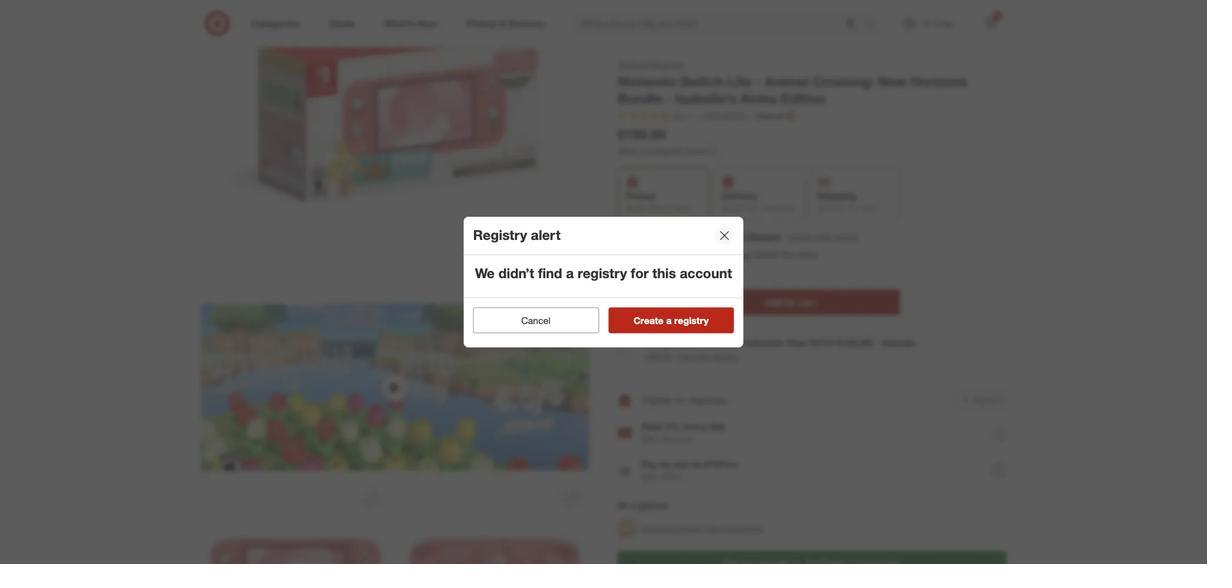 Task type: vqa. For each thing, say whether or not it's contained in the screenshot.
image of little mice cat toy set - s - 3ct - boots & barkley™ at the left top of the page
no



Task type: describe. For each thing, give the bounding box(es) containing it.
ready within 2 hours for pickup inside the store only 8 left
[[618, 249, 818, 274]]

with inside save 5% every day with redcard
[[641, 435, 658, 445]]

see plan details button
[[678, 351, 737, 363]]

add for add to cart
[[765, 297, 783, 308]]

add item button
[[957, 391, 1006, 410]]

2 inside 2 year video games protection plan ($175-$199.99) - allstate $30.00 · see plan details
[[646, 337, 651, 349]]

2 inside pickup ready within 2 hours
[[668, 204, 672, 213]]

within inside pickup ready within 2 hours
[[647, 204, 666, 213]]

other
[[814, 232, 833, 242]]

1 horizontal spatial -
[[755, 73, 761, 90]]

edition
[[781, 90, 826, 106]]

as for low
[[692, 459, 702, 471]]

lite inside button
[[705, 524, 718, 534]]

cancel
[[521, 315, 551, 327]]

only inside ready within 2 hours for pickup inside the store only 8 left
[[618, 263, 637, 274]]

the
[[781, 249, 794, 261]]

$199.99
[[618, 126, 666, 143]]

it
[[830, 204, 834, 213]]

within inside ready within 2 hours for pickup inside the store only 8 left
[[647, 249, 672, 261]]

square
[[748, 231, 780, 243]]

add to cart button
[[680, 290, 900, 316]]

bundle
[[618, 90, 663, 106]]

check other stores button
[[787, 231, 859, 244]]

create a registry
[[634, 315, 709, 327]]

purchased
[[641, 146, 681, 156]]

at a glance
[[618, 500, 668, 512]]

herald
[[716, 231, 746, 243]]

plan
[[695, 352, 711, 362]]

1 vertical spatial nintendo
[[618, 73, 676, 90]]

low
[[673, 459, 689, 471]]

stores
[[835, 232, 858, 242]]

delivery
[[721, 190, 757, 202]]

manhattan herald square
[[665, 231, 780, 243]]

aloha
[[740, 90, 777, 106]]

create
[[634, 315, 664, 327]]

delivery as soon as 11am today
[[721, 190, 796, 213]]

cancel button
[[473, 308, 599, 334]]

check other stores
[[788, 232, 858, 242]]

left
[[647, 263, 661, 274]]

7
[[876, 204, 880, 213]]

nintendo switch lite - animal crossing: new horizons bundle - isabelle&#39;s aloha edition, 2 of 12, play video image
[[201, 304, 589, 471]]

account
[[680, 264, 732, 281]]

manhattan herald square button
[[665, 230, 780, 244]]

details
[[713, 352, 737, 362]]

2 down "isabelle's"
[[702, 110, 706, 120]]

$19/mo.
[[705, 459, 740, 471]]

registry
[[473, 226, 527, 243]]

see
[[678, 352, 693, 362]]

0 horizontal spatial registry
[[578, 264, 627, 281]]

all
[[640, 59, 648, 69]]

What can we help you find? suggestions appear below search field
[[574, 11, 867, 37]]

this
[[653, 264, 676, 281]]

pickup
[[723, 249, 751, 261]]

shop
[[618, 59, 637, 69]]

as
[[721, 204, 729, 213]]

($175-
[[810, 337, 837, 349]]

switch inside button
[[677, 524, 702, 534]]

when purchased online
[[618, 146, 705, 156]]

only at
[[756, 111, 784, 121]]

find
[[538, 264, 562, 281]]

by
[[836, 204, 844, 213]]

cart
[[797, 297, 816, 308]]

a for create a registry
[[666, 315, 672, 327]]

with inside pay as low as $19/mo. with affirm
[[641, 472, 658, 482]]

search
[[859, 19, 887, 30]]

online
[[683, 146, 705, 156]]

8
[[640, 263, 645, 274]]

28 link
[[618, 109, 694, 124]]

year
[[654, 337, 674, 349]]

for inside dialog
[[631, 264, 649, 281]]

redcard
[[660, 435, 693, 445]]

alert
[[531, 226, 561, 243]]

allstate
[[882, 337, 916, 349]]

- inside 2 year video games protection plan ($175-$199.99) - allstate $30.00 · see plan details
[[876, 337, 880, 349]]

didn't
[[498, 264, 534, 281]]

search button
[[859, 11, 887, 39]]

create a registry button
[[608, 308, 734, 334]]

at
[[618, 500, 627, 512]]

0 horizontal spatial -
[[667, 90, 672, 106]]

nintendo switch lite - animal crossing: new horizons bundle - isabelle&#39;s aloha edition, 3 of 12 image
[[201, 481, 390, 565]]

nintendo inside nintendo switch lite compatible button
[[641, 524, 675, 534]]

compatible
[[720, 524, 763, 534]]

ready inside ready within 2 hours for pickup inside the store only 8 left
[[618, 249, 645, 261]]

we
[[475, 264, 495, 281]]

today
[[778, 204, 796, 213]]

2 inside ready within 2 hours for pickup inside the store only 8 left
[[675, 249, 680, 261]]



Task type: locate. For each thing, give the bounding box(es) containing it.
lite inside shop all nintendo nintendo switch lite - animal crossing: new horizons bundle - isabelle's aloha edition
[[728, 73, 752, 90]]

horizons
[[910, 73, 968, 90]]

thu,
[[846, 204, 859, 213]]

0 vertical spatial registry
[[578, 264, 627, 281]]

games
[[704, 337, 736, 349]]

add inside button
[[765, 297, 783, 308]]

with down save
[[641, 435, 658, 445]]

within up left
[[647, 249, 672, 261]]

1 vertical spatial registry
[[674, 315, 709, 327]]

- up 28 link
[[667, 90, 672, 106]]

0 horizontal spatial a
[[566, 264, 574, 281]]

registry inside the create a registry button
[[674, 315, 709, 327]]

2 vertical spatial a
[[630, 500, 635, 512]]

0 horizontal spatial for
[[631, 264, 649, 281]]

when
[[618, 146, 639, 156]]

eligible for registries
[[641, 395, 727, 406]]

as right low
[[692, 459, 702, 471]]

a right at
[[630, 500, 635, 512]]

nintendo switch lite - animal crossing: new horizons bundle - isabelle&#39;s aloha edition, 1 of 12 image
[[201, 0, 589, 295]]

switch up "isabelle's"
[[680, 73, 724, 90]]

a right find
[[566, 264, 574, 281]]

switch left compatible
[[677, 524, 702, 534]]

pay
[[641, 459, 658, 471]]

- left allstate
[[876, 337, 880, 349]]

item
[[987, 396, 1001, 405]]

dialog containing registry alert
[[464, 217, 743, 348]]

1 vertical spatial ready
[[618, 249, 645, 261]]

2 questions link
[[696, 109, 746, 123]]

2 up the this
[[675, 249, 680, 261]]

2 vertical spatial for
[[674, 395, 685, 406]]

0 vertical spatial only
[[756, 111, 774, 121]]

shipping get it by thu, dec 7
[[817, 190, 880, 213]]

nintendo switch lite compatible
[[641, 524, 763, 534]]

1 vertical spatial add
[[972, 396, 985, 405]]

shop all nintendo nintendo switch lite - animal crossing: new horizons bundle - isabelle's aloha edition
[[618, 59, 968, 106]]

9 link
[[978, 11, 1004, 37]]

add for add item
[[972, 396, 985, 405]]

only left "at"
[[756, 111, 774, 121]]

add
[[765, 297, 783, 308], [972, 396, 985, 405]]

0 vertical spatial ready
[[625, 204, 646, 213]]

1 with from the top
[[641, 435, 658, 445]]

2 year video games protection plan ($175-$199.99) - allstate $30.00 · see plan details
[[646, 337, 916, 363]]

0 vertical spatial hours
[[674, 204, 692, 213]]

add left item
[[972, 396, 985, 405]]

0 vertical spatial lite
[[728, 73, 752, 90]]

$199.99)
[[837, 337, 873, 349]]

animal
[[765, 73, 809, 90]]

switch
[[680, 73, 724, 90], [677, 524, 702, 534]]

1 horizontal spatial as
[[692, 459, 702, 471]]

2 horizontal spatial -
[[876, 337, 880, 349]]

eligible
[[641, 395, 672, 406]]

pay as low as $19/mo. with affirm
[[641, 459, 740, 482]]

11am
[[758, 204, 776, 213]]

2 within from the top
[[647, 249, 672, 261]]

1 horizontal spatial a
[[630, 500, 635, 512]]

for up account
[[709, 249, 720, 261]]

as up the affirm
[[660, 459, 671, 471]]

nintendo switch lite compatible button
[[618, 516, 763, 542]]

1 horizontal spatial add
[[972, 396, 985, 405]]

glance
[[638, 500, 668, 512]]

nintendo right the all
[[650, 59, 684, 69]]

store
[[797, 249, 818, 261]]

2 with from the top
[[641, 472, 658, 482]]

2 horizontal spatial as
[[749, 204, 756, 213]]

hours down manhattan at the top of page
[[682, 249, 706, 261]]

we didn't find a registry for this account
[[475, 264, 732, 281]]

1 horizontal spatial only
[[756, 111, 774, 121]]

nintendo down glance
[[641, 524, 675, 534]]

1 within from the top
[[647, 204, 666, 213]]

1 vertical spatial hours
[[682, 249, 706, 261]]

at
[[776, 111, 784, 121]]

hours
[[674, 204, 692, 213], [682, 249, 706, 261]]

add to cart
[[765, 297, 816, 308]]

2 vertical spatial nintendo
[[641, 524, 675, 534]]

1 vertical spatial switch
[[677, 524, 702, 534]]

hours inside ready within 2 hours for pickup inside the store only 8 left
[[682, 249, 706, 261]]

as
[[749, 204, 756, 213], [660, 459, 671, 471], [692, 459, 702, 471]]

0 vertical spatial switch
[[680, 73, 724, 90]]

lite up the 'aloha'
[[728, 73, 752, 90]]

pickup ready within 2 hours
[[625, 190, 692, 213]]

1 vertical spatial only
[[618, 263, 637, 274]]

lite left compatible
[[705, 524, 718, 534]]

1 horizontal spatial for
[[674, 395, 685, 406]]

$30.00
[[646, 352, 671, 362]]

lite
[[728, 73, 752, 90], [705, 524, 718, 534]]

to
[[786, 297, 795, 308]]

0 horizontal spatial as
[[660, 459, 671, 471]]

- up the 'aloha'
[[755, 73, 761, 90]]

save 5% every day with redcard
[[641, 421, 725, 445]]

a for at a glance
[[630, 500, 635, 512]]

2
[[702, 110, 706, 120], [668, 204, 672, 213], [675, 249, 680, 261], [646, 337, 651, 349]]

new
[[878, 73, 907, 90]]

only left 8
[[618, 263, 637, 274]]

add inside "button"
[[972, 396, 985, 405]]

for inside ready within 2 hours for pickup inside the store only 8 left
[[709, 249, 720, 261]]

pickup
[[625, 190, 656, 202]]

nintendo
[[650, 59, 684, 69], [618, 73, 676, 90], [641, 524, 675, 534]]

every
[[682, 421, 707, 433]]

0 vertical spatial -
[[755, 73, 761, 90]]

ready inside pickup ready within 2 hours
[[625, 204, 646, 213]]

0 vertical spatial a
[[566, 264, 574, 281]]

save
[[641, 421, 663, 433]]

add left to
[[765, 297, 783, 308]]

for left the this
[[631, 264, 649, 281]]

check
[[788, 232, 812, 242]]

0 vertical spatial for
[[709, 249, 720, 261]]

2 horizontal spatial for
[[709, 249, 720, 261]]

nintendo switch lite - animal crossing: new horizons bundle - isabelle&#39;s aloha edition, 4 of 12 image
[[400, 481, 589, 565]]

0 vertical spatial nintendo
[[650, 59, 684, 69]]

2 horizontal spatial a
[[666, 315, 672, 327]]

nintendo down the all
[[618, 73, 676, 90]]

registry alert
[[473, 226, 561, 243]]

hours up manhattan at the top of page
[[674, 204, 692, 213]]

hours inside pickup ready within 2 hours
[[674, 204, 692, 213]]

0 horizontal spatial lite
[[705, 524, 718, 534]]

9
[[996, 12, 999, 19]]

questions
[[709, 110, 746, 120]]

0 vertical spatial within
[[647, 204, 666, 213]]

a inside the create a registry button
[[666, 315, 672, 327]]

within down pickup
[[647, 204, 666, 213]]

1 horizontal spatial registry
[[674, 315, 709, 327]]

1 vertical spatial -
[[667, 90, 672, 106]]

protection
[[738, 337, 785, 349]]

None checkbox
[[618, 345, 630, 357]]

plan
[[787, 337, 807, 349]]

0 vertical spatial add
[[765, 297, 783, 308]]

registries
[[688, 395, 727, 406]]

0 vertical spatial with
[[641, 435, 658, 445]]

get
[[817, 204, 828, 213]]

ready up 8
[[618, 249, 645, 261]]

registry
[[578, 264, 627, 281], [674, 315, 709, 327]]

registry left 8
[[578, 264, 627, 281]]

isabelle's
[[676, 90, 736, 106]]

day
[[709, 421, 725, 433]]

crossing:
[[813, 73, 874, 90]]

1 vertical spatial within
[[647, 249, 672, 261]]

1 vertical spatial for
[[631, 264, 649, 281]]

affirm
[[660, 472, 682, 482]]

soon
[[731, 204, 747, 213]]

only
[[756, 111, 774, 121], [618, 263, 637, 274]]

1 vertical spatial with
[[641, 472, 658, 482]]

shipping
[[817, 190, 856, 202]]

switch inside shop all nintendo nintendo switch lite - animal crossing: new horizons bundle - isabelle's aloha edition
[[680, 73, 724, 90]]

for right the eligible
[[674, 395, 685, 406]]

advertisement region
[[618, 552, 1006, 565]]

dialog
[[464, 217, 743, 348]]

0 horizontal spatial add
[[765, 297, 783, 308]]

as inside "delivery as soon as 11am today"
[[749, 204, 756, 213]]

video
[[676, 337, 701, 349]]

2 questions
[[702, 110, 746, 120]]

1 vertical spatial lite
[[705, 524, 718, 534]]

as right soon
[[749, 204, 756, 213]]

as for soon
[[749, 204, 756, 213]]

2 vertical spatial -
[[876, 337, 880, 349]]

28
[[673, 111, 682, 121]]

dec
[[861, 204, 874, 213]]

0 horizontal spatial only
[[618, 263, 637, 274]]

ready down pickup
[[625, 204, 646, 213]]

with down 'pay'
[[641, 472, 658, 482]]

a right create
[[666, 315, 672, 327]]

5%
[[666, 421, 680, 433]]

2 up manhattan at the top of page
[[668, 204, 672, 213]]

registry up video
[[674, 315, 709, 327]]

1 horizontal spatial lite
[[728, 73, 752, 90]]

1 vertical spatial a
[[666, 315, 672, 327]]

inside
[[754, 249, 778, 261]]

2 left year
[[646, 337, 651, 349]]



